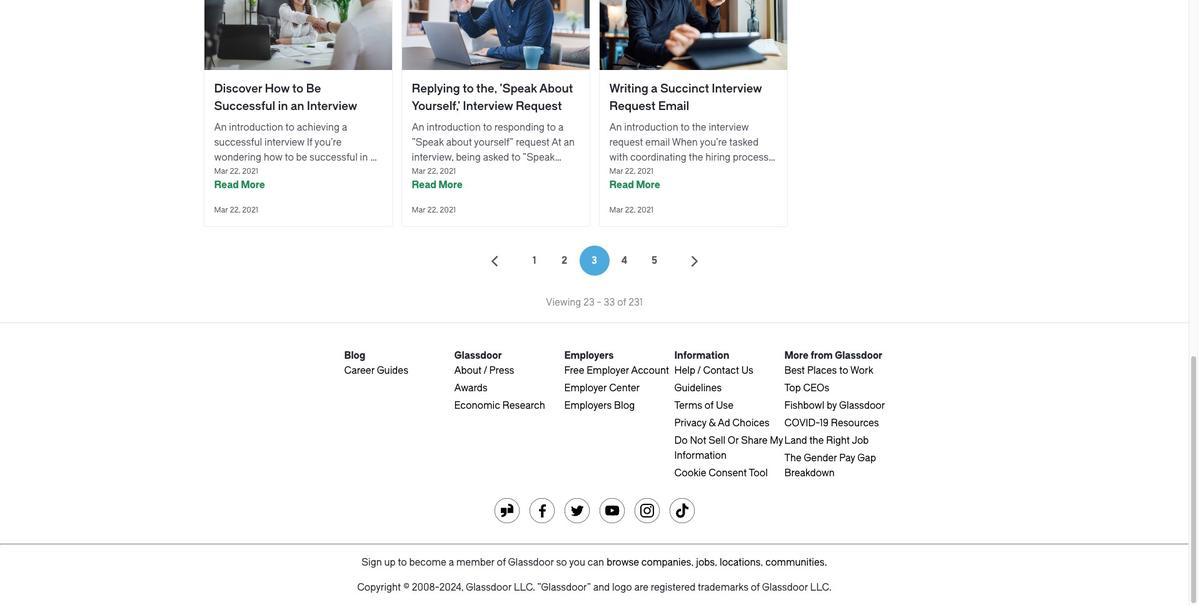 Task type: vqa. For each thing, say whether or not it's contained in the screenshot.
Posts
no



Task type: describe. For each thing, give the bounding box(es) containing it.
tool
[[749, 468, 768, 479]]

how
[[265, 82, 290, 96]]

send
[[684, 182, 706, 193]]

no
[[280, 167, 292, 178]]

0 vertical spatial successful
[[214, 137, 262, 148]]

companies
[[642, 557, 692, 569]]

research
[[503, 400, 545, 412]]

interview, inside "an introduction to achieving a successful interview if you're wondering how to be successful in an interview, look no further. there are methods you..."
[[214, 167, 256, 178]]

22, down developing
[[625, 206, 636, 215]]

use
[[716, 400, 734, 412]]

interview inside 'discover how to be successful in an interview'
[[307, 99, 357, 113]]

23
[[584, 297, 595, 308]]

mar up methods
[[214, 167, 228, 176]]

an inside an introduction to responding to a "speak about yourself" request at an interview, being asked to "speak about yourself" is a standard request employers...
[[564, 137, 575, 148]]

job
[[852, 435, 869, 447]]

more inside more from glassdoor best places to work top ceos fishbowl by glassdoor covid-19 resources land the right job the gender pay gap breakdown
[[785, 350, 809, 362]]

blog inside employers free employer account employer center employers blog
[[614, 400, 635, 412]]

gender
[[804, 453, 838, 464]]

terms of use link
[[675, 400, 734, 412]]

to inside replying to the, 'speak about yourself,' interview request
[[463, 82, 474, 96]]

help / contact us link
[[675, 365, 754, 377]]

replying
[[412, 82, 460, 96]]

request down responding
[[516, 137, 550, 148]]

a right is
[[491, 167, 497, 178]]

employers free employer account employer center employers blog
[[565, 350, 670, 412]]

mar down employers...
[[412, 206, 426, 215]]

0 vertical spatial employer
[[587, 365, 630, 377]]

sell
[[709, 435, 726, 447]]

asked
[[483, 152, 509, 163]]

developing
[[610, 167, 659, 178]]

mar down with
[[610, 167, 624, 176]]

request up with
[[610, 137, 643, 148]]

to inside 'discover how to be successful in an interview'
[[293, 82, 304, 96]]

mar 22, 2021 for an
[[214, 206, 258, 215]]

glassdoor inside the glassdoor about / press awards economic research
[[455, 350, 502, 362]]

become
[[410, 557, 447, 569]]

0 vertical spatial interview
[[709, 122, 749, 133]]

the inside more from glassdoor best places to work top ceos fishbowl by glassdoor covid-19 resources land the right job the gender pay gap breakdown
[[810, 435, 824, 447]]

browse companies link
[[607, 557, 692, 569]]

be
[[306, 82, 321, 96]]

press
[[490, 365, 515, 377]]

further.
[[294, 167, 326, 178]]

3 read from the left
[[610, 180, 634, 191]]

yourself,'
[[412, 99, 461, 113]]

career guides link
[[344, 365, 409, 377]]

1 email from the top
[[646, 137, 670, 148]]

guides
[[377, 365, 409, 377]]

glassdoor down communities. link
[[763, 583, 808, 594]]

1 horizontal spatial "speak
[[523, 152, 555, 163]]

locations link
[[720, 557, 761, 569]]

mar down methods
[[214, 206, 228, 215]]

at
[[552, 137, 562, 148]]

coordinating
[[631, 152, 687, 163]]

hiring
[[706, 152, 731, 163]]

2 email from the top
[[646, 182, 670, 193]]

a inside "an introduction to achieving a successful interview if you're wondering how to be successful in an interview, look no further. there are methods you..."
[[342, 122, 347, 133]]

an introduction to achieving a successful interview if you're wondering how to be successful in an interview, look no further. there are methods you...
[[214, 122, 381, 193]]

discover
[[214, 82, 262, 96]]

a up at
[[559, 122, 564, 133]]

mar 22, 2021 read more for an
[[214, 167, 265, 191]]

land
[[785, 435, 808, 447]]

about / press link
[[455, 365, 515, 377]]

the gender pay gap breakdown link
[[785, 453, 877, 479]]

methods
[[214, 182, 254, 193]]

next icon image
[[687, 254, 702, 269]]

3 mar 22, 2021 from the left
[[610, 206, 654, 215]]

of right 33
[[618, 297, 627, 308]]

look
[[258, 167, 278, 178]]

discover how to be successful in an interview
[[214, 82, 357, 113]]

glassdoor down member
[[466, 583, 512, 594]]

free employer account link
[[565, 365, 670, 377]]

with
[[610, 152, 628, 163]]

1 vertical spatial successful
[[310, 152, 358, 163]]

introduction for email
[[625, 122, 679, 133]]

places
[[808, 365, 837, 377]]

of down locations
[[751, 583, 760, 594]]

not
[[690, 435, 707, 447]]

/ for about
[[484, 365, 487, 377]]

ad
[[718, 418, 731, 429]]

2
[[562, 255, 568, 267]]

1 llc. from the left
[[514, 583, 535, 594]]

consent
[[709, 468, 747, 479]]

to inside more from glassdoor best places to work top ceos fishbowl by glassdoor covid-19 resources land the right job the gender pay gap breakdown
[[840, 365, 849, 377]]

22, down wondering
[[230, 167, 240, 176]]

19
[[820, 418, 829, 429]]

glassdoor left the so
[[508, 557, 554, 569]]

request down developing
[[610, 182, 643, 193]]

my
[[770, 435, 784, 447]]

22, down employers...
[[428, 206, 438, 215]]

logo
[[613, 583, 632, 594]]

0 horizontal spatial "speak
[[412, 137, 444, 148]]

2021 down developing
[[638, 206, 654, 215]]

blog inside the blog career guides
[[344, 350, 366, 362]]

more for yourself,'
[[439, 180, 463, 191]]

glassdoor up work
[[835, 350, 883, 362]]

terms
[[675, 400, 703, 412]]

effective
[[674, 167, 713, 178]]

you...
[[256, 182, 280, 193]]

about inside replying to the, 'speak about yourself,' interview request
[[540, 82, 573, 96]]

prev icon image
[[487, 254, 502, 269]]

22, down with
[[625, 167, 636, 176]]

you're for in
[[315, 137, 342, 148]]

work
[[851, 365, 874, 377]]

in inside 'discover how to be successful in an interview'
[[278, 99, 288, 113]]

read for interview
[[412, 180, 437, 191]]

mar down developing
[[610, 206, 624, 215]]

jobs link
[[697, 557, 715, 569]]

contact
[[704, 365, 740, 377]]

an inside 'discover how to be successful in an interview'
[[291, 99, 304, 113]]

there
[[328, 167, 354, 178]]

glassdoor about / press awards economic research
[[455, 350, 545, 412]]

1 employers from the top
[[565, 350, 614, 362]]

request inside writing a succinct interview request email
[[610, 99, 656, 113]]

mar 22, 2021 read more for interview
[[412, 167, 463, 191]]

you
[[570, 557, 586, 569]]

privacy & ad choices link
[[675, 418, 770, 429]]

22, down methods
[[230, 206, 240, 215]]

&
[[709, 418, 716, 429]]

employers...
[[412, 182, 466, 193]]

is
[[482, 167, 489, 178]]

do
[[675, 435, 688, 447]]

©
[[404, 583, 410, 594]]

viewing 23 - 33 of 231
[[546, 297, 643, 308]]

5 link
[[640, 246, 670, 276]]

1 vertical spatial the
[[689, 152, 704, 163]]

0 horizontal spatial about
[[412, 167, 438, 178]]

read for an
[[214, 180, 239, 191]]

when
[[672, 137, 698, 148]]

and
[[594, 583, 610, 594]]

3 link
[[580, 246, 610, 276]]

2021 down coordinating on the right of page
[[638, 167, 654, 176]]



Task type: locate. For each thing, give the bounding box(es) containing it.
interview, inside an introduction to responding to a "speak about yourself" request at an interview, being asked to "speak about yourself" is a standard request employers...
[[412, 152, 454, 163]]

writing
[[610, 82, 649, 96]]

request down 'speak
[[516, 99, 562, 113]]

an inside "an introduction to achieving a successful interview if you're wondering how to be successful in an interview, look no further. there are methods you..."
[[214, 122, 227, 133]]

1 horizontal spatial request
[[610, 99, 656, 113]]

land the right job link
[[785, 435, 869, 447]]

employer
[[587, 365, 630, 377], [565, 383, 607, 394]]

interview down the,
[[463, 99, 513, 113]]

interview, up employers...
[[412, 152, 454, 163]]

the up the effective
[[689, 152, 704, 163]]

blog down center
[[614, 400, 635, 412]]

0 horizontal spatial blog
[[344, 350, 366, 362]]

2 mar 22, 2021 from the left
[[412, 206, 456, 215]]

3 mar 22, 2021 read more from the left
[[610, 167, 661, 191]]

0 horizontal spatial read
[[214, 180, 239, 191]]

an for writing a succinct interview request email
[[610, 122, 622, 133]]

responding
[[495, 122, 545, 133]]

/ inside information help / contact us guidelines terms of use privacy & ad choices do not sell or share my information cookie consent tool
[[698, 365, 701, 377]]

more down look
[[241, 180, 265, 191]]

an
[[214, 122, 227, 133], [412, 122, 425, 133], [610, 122, 622, 133]]

1 vertical spatial are
[[635, 583, 649, 594]]

email down developing
[[646, 182, 670, 193]]

"glassdoor"
[[538, 583, 591, 594]]

successful
[[214, 99, 275, 113]]

introduction inside "an introduction to achieving a successful interview if you're wondering how to be successful in an interview, look no further. there are methods you..."
[[229, 122, 283, 133]]

an inside 'an introduction to the interview request email when you're tasked with coordinating the hiring process, developing an effective interview request email to send to...'
[[610, 122, 622, 133]]

2021 left look
[[242, 167, 258, 176]]

the up when
[[692, 122, 707, 133]]

cookie
[[675, 468, 707, 479]]

yourself" up the asked
[[474, 137, 514, 148]]

information down not
[[675, 450, 727, 462]]

2 horizontal spatial introduction
[[625, 122, 679, 133]]

interview up how
[[265, 137, 305, 148]]

introduction inside an introduction to responding to a "speak about yourself" request at an interview, being asked to "speak about yourself" is a standard request employers...
[[427, 122, 481, 133]]

1 horizontal spatial read
[[412, 180, 437, 191]]

a right the become
[[449, 557, 454, 569]]

1 horizontal spatial blog
[[614, 400, 635, 412]]

can
[[588, 557, 605, 569]]

0 vertical spatial are
[[356, 167, 370, 178]]

copyright
[[357, 583, 401, 594]]

an introduction to responding to a "speak about yourself" request at an interview, being asked to "speak about yourself" is a standard request employers...
[[412, 122, 575, 193]]

introduction
[[229, 122, 283, 133], [427, 122, 481, 133], [625, 122, 679, 133]]

more down being
[[439, 180, 463, 191]]

interview up tasked
[[709, 122, 749, 133]]

of inside information help / contact us guidelines terms of use privacy & ad choices do not sell or share my information cookie consent tool
[[705, 400, 714, 412]]

choices
[[733, 418, 770, 429]]

1 horizontal spatial interview
[[463, 99, 513, 113]]

1 vertical spatial about
[[412, 167, 438, 178]]

top ceos link
[[785, 383, 830, 394]]

mar 22, 2021 read more down wondering
[[214, 167, 265, 191]]

0 vertical spatial "speak
[[412, 137, 444, 148]]

mar 22, 2021 read more
[[214, 167, 265, 191], [412, 167, 463, 191], [610, 167, 661, 191]]

22, up employers...
[[428, 167, 438, 176]]

employer center link
[[565, 383, 640, 394]]

0 vertical spatial about
[[540, 82, 573, 96]]

0 horizontal spatial about
[[455, 365, 482, 377]]

0 horizontal spatial successful
[[214, 137, 262, 148]]

1 horizontal spatial interview,
[[412, 152, 454, 163]]

to
[[293, 82, 304, 96], [463, 82, 474, 96], [286, 122, 295, 133], [483, 122, 492, 133], [547, 122, 556, 133], [681, 122, 690, 133], [285, 152, 294, 163], [512, 152, 521, 163], [673, 182, 682, 193], [840, 365, 849, 377], [398, 557, 407, 569]]

sign up to become a member of glassdoor so you can browse companies jobs locations communities.
[[362, 557, 828, 569]]

awards
[[455, 383, 488, 394]]

the
[[692, 122, 707, 133], [689, 152, 704, 163], [810, 435, 824, 447]]

2 / from the left
[[698, 365, 701, 377]]

mar 22, 2021 down developing
[[610, 206, 654, 215]]

email up coordinating on the right of page
[[646, 137, 670, 148]]

free
[[565, 365, 585, 377]]

1 vertical spatial interview
[[265, 137, 305, 148]]

gap
[[858, 453, 877, 464]]

introduction down successful in the left top of the page
[[229, 122, 283, 133]]

/ right help
[[698, 365, 701, 377]]

successful up there
[[310, 152, 358, 163]]

registered
[[651, 583, 696, 594]]

achieving
[[297, 122, 340, 133]]

llc. left "glassdoor"
[[514, 583, 535, 594]]

jobs
[[697, 557, 715, 569]]

of
[[618, 297, 627, 308], [705, 400, 714, 412], [497, 557, 506, 569], [751, 583, 760, 594]]

mar 22, 2021
[[214, 206, 258, 215], [412, 206, 456, 215], [610, 206, 654, 215]]

in down how in the left of the page
[[278, 99, 288, 113]]

2 horizontal spatial mar 22, 2021 read more
[[610, 167, 661, 191]]

0 vertical spatial employers
[[565, 350, 614, 362]]

a right "writing"
[[651, 82, 658, 96]]

employer down free
[[565, 383, 607, 394]]

yourself" down being
[[440, 167, 479, 178]]

interview
[[709, 122, 749, 133], [265, 137, 305, 148], [715, 167, 755, 178]]

1 horizontal spatial /
[[698, 365, 701, 377]]

1 horizontal spatial successful
[[310, 152, 358, 163]]

0 horizontal spatial in
[[278, 99, 288, 113]]

successful up wondering
[[214, 137, 262, 148]]

mar 22, 2021 down methods
[[214, 206, 258, 215]]

0 horizontal spatial you're
[[315, 137, 342, 148]]

email
[[659, 99, 690, 113]]

in right be
[[360, 152, 368, 163]]

2 mar 22, 2021 read more from the left
[[412, 167, 463, 191]]

request down "writing"
[[610, 99, 656, 113]]

replying to the, 'speak about yourself,' interview request
[[412, 82, 573, 113]]

0 vertical spatial about
[[446, 137, 472, 148]]

2 vertical spatial interview
[[715, 167, 755, 178]]

1 horizontal spatial llc.
[[811, 583, 832, 594]]

best
[[785, 365, 805, 377]]

1 vertical spatial interview,
[[214, 167, 256, 178]]

mar up employers...
[[412, 167, 426, 176]]

introduction for yourself,'
[[427, 122, 481, 133]]

2 request from the left
[[610, 99, 656, 113]]

an inside "an introduction to achieving a successful interview if you're wondering how to be successful in an interview, look no further. there are methods you..."
[[370, 152, 381, 163]]

member
[[457, 557, 495, 569]]

ceos
[[804, 383, 830, 394]]

an introduction to the interview request email when you're tasked with coordinating the hiring process, developing an effective interview request email to send to...
[[610, 122, 771, 193]]

about inside the glassdoor about / press awards economic research
[[455, 365, 482, 377]]

process,
[[733, 152, 771, 163]]

0 horizontal spatial request
[[516, 99, 562, 113]]

2 employers from the top
[[565, 400, 612, 412]]

center
[[609, 383, 640, 394]]

employer up employer center link
[[587, 365, 630, 377]]

2 information from the top
[[675, 450, 727, 462]]

being
[[456, 152, 481, 163]]

employers down employer center link
[[565, 400, 612, 412]]

/
[[484, 365, 487, 377], [698, 365, 701, 377]]

an inside an introduction to responding to a "speak about yourself" request at an interview, being asked to "speak about yourself" is a standard request employers...
[[412, 122, 425, 133]]

are right the logo
[[635, 583, 649, 594]]

the up gender
[[810, 435, 824, 447]]

glassdoor up about / press link
[[455, 350, 502, 362]]

about up awards
[[455, 365, 482, 377]]

introduction inside 'an introduction to the interview request email when you're tasked with coordinating the hiring process, developing an effective interview request email to send to...'
[[625, 122, 679, 133]]

interview,
[[412, 152, 454, 163], [214, 167, 256, 178]]

1 horizontal spatial mar 22, 2021 read more
[[412, 167, 463, 191]]

mar 22, 2021 read more down being
[[412, 167, 463, 191]]

of left use
[[705, 400, 714, 412]]

interview down hiring
[[715, 167, 755, 178]]

interview inside writing a succinct interview request email
[[712, 82, 762, 96]]

more
[[241, 180, 265, 191], [439, 180, 463, 191], [636, 180, 661, 191], [785, 350, 809, 362]]

1 vertical spatial email
[[646, 182, 670, 193]]

economic
[[455, 400, 500, 412]]

0 horizontal spatial /
[[484, 365, 487, 377]]

"speak down at
[[523, 152, 555, 163]]

yourself"
[[474, 137, 514, 148], [440, 167, 479, 178]]

2024,
[[439, 583, 464, 594]]

share
[[742, 435, 768, 447]]

1 horizontal spatial are
[[635, 583, 649, 594]]

mar 22, 2021 read more down with
[[610, 167, 661, 191]]

are
[[356, 167, 370, 178], [635, 583, 649, 594]]

of right member
[[497, 557, 506, 569]]

"speak down the yourself,'
[[412, 137, 444, 148]]

2 horizontal spatial mar 22, 2021
[[610, 206, 654, 215]]

0 horizontal spatial interview
[[307, 99, 357, 113]]

1 horizontal spatial in
[[360, 152, 368, 163]]

/ inside the glassdoor about / press awards economic research
[[484, 365, 487, 377]]

0 vertical spatial email
[[646, 137, 670, 148]]

0 horizontal spatial mar 22, 2021 read more
[[214, 167, 265, 191]]

a right achieving
[[342, 122, 347, 133]]

2 you're from the left
[[700, 137, 727, 148]]

you're up hiring
[[700, 137, 727, 148]]

2021 down methods
[[242, 206, 258, 215]]

more up best
[[785, 350, 809, 362]]

0 vertical spatial the
[[692, 122, 707, 133]]

1 vertical spatial information
[[675, 450, 727, 462]]

guidelines
[[675, 383, 722, 394]]

an for discover how to be successful in an interview
[[214, 122, 227, 133]]

awards link
[[455, 383, 488, 394]]

interview inside "an introduction to achieving a successful interview if you're wondering how to be successful in an interview, look no further. there are methods you..."
[[265, 137, 305, 148]]

interview right succinct on the top
[[712, 82, 762, 96]]

you're
[[315, 137, 342, 148], [700, 137, 727, 148]]

1 vertical spatial in
[[360, 152, 368, 163]]

1 horizontal spatial introduction
[[427, 122, 481, 133]]

interview inside replying to the, 'speak about yourself,' interview request
[[463, 99, 513, 113]]

4
[[622, 255, 628, 267]]

2021 down employers...
[[440, 206, 456, 215]]

1 an from the left
[[214, 122, 227, 133]]

1 link
[[520, 246, 550, 276]]

you're for email
[[700, 137, 727, 148]]

mar 22, 2021 down employers...
[[412, 206, 456, 215]]

interview, up methods
[[214, 167, 256, 178]]

career
[[344, 365, 375, 377]]

glassdoor up resources
[[840, 400, 886, 412]]

/ left press
[[484, 365, 487, 377]]

1 vertical spatial about
[[455, 365, 482, 377]]

an down successful in the left top of the page
[[214, 122, 227, 133]]

are right there
[[356, 167, 370, 178]]

mar 22, 2021 for interview
[[412, 206, 456, 215]]

about right 'speak
[[540, 82, 573, 96]]

more for in
[[241, 180, 265, 191]]

about up being
[[446, 137, 472, 148]]

about up employers...
[[412, 167, 438, 178]]

economic research link
[[455, 400, 545, 412]]

3
[[592, 255, 598, 267]]

"speak
[[412, 137, 444, 148], [523, 152, 555, 163]]

us
[[742, 365, 754, 377]]

right
[[827, 435, 850, 447]]

an
[[291, 99, 304, 113], [564, 137, 575, 148], [370, 152, 381, 163], [661, 167, 672, 178]]

introduction for in
[[229, 122, 283, 133]]

information up help / contact us link
[[675, 350, 730, 362]]

more down developing
[[636, 180, 661, 191]]

up
[[385, 557, 396, 569]]

1 horizontal spatial mar 22, 2021
[[412, 206, 456, 215]]

1 mar 22, 2021 read more from the left
[[214, 167, 265, 191]]

1 request from the left
[[516, 99, 562, 113]]

22,
[[230, 167, 240, 176], [428, 167, 438, 176], [625, 167, 636, 176], [230, 206, 240, 215], [428, 206, 438, 215], [625, 206, 636, 215]]

in inside "an introduction to achieving a successful interview if you're wondering how to be successful in an interview, look no further. there are methods you..."
[[360, 152, 368, 163]]

3 introduction from the left
[[625, 122, 679, 133]]

3 an from the left
[[610, 122, 622, 133]]

1 horizontal spatial about
[[540, 82, 573, 96]]

be
[[296, 152, 307, 163]]

so
[[557, 557, 567, 569]]

1 vertical spatial employer
[[565, 383, 607, 394]]

an up with
[[610, 122, 622, 133]]

an for replying to the, 'speak about yourself,' interview request
[[412, 122, 425, 133]]

request down at
[[540, 167, 574, 178]]

successful
[[214, 137, 262, 148], [310, 152, 358, 163]]

2 vertical spatial the
[[810, 435, 824, 447]]

-
[[597, 297, 602, 308]]

2 horizontal spatial read
[[610, 180, 634, 191]]

2 link
[[550, 246, 580, 276]]

are inside "an introduction to achieving a successful interview if you're wondering how to be successful in an interview, look no further. there are methods you..."
[[356, 167, 370, 178]]

top
[[785, 383, 801, 394]]

0 horizontal spatial interview,
[[214, 167, 256, 178]]

2021 up employers...
[[440, 167, 456, 176]]

help
[[675, 365, 696, 377]]

you're inside "an introduction to achieving a successful interview if you're wondering how to be successful in an interview, look no further. there are methods you..."
[[315, 137, 342, 148]]

an inside 'an introduction to the interview request email when you're tasked with coordinating the hiring process, developing an effective interview request email to send to...'
[[661, 167, 672, 178]]

interview up achieving
[[307, 99, 357, 113]]

0 horizontal spatial introduction
[[229, 122, 283, 133]]

0 horizontal spatial an
[[214, 122, 227, 133]]

0 horizontal spatial mar 22, 2021
[[214, 206, 258, 215]]

llc.
[[514, 583, 535, 594], [811, 583, 832, 594]]

0 vertical spatial yourself"
[[474, 137, 514, 148]]

1 mar 22, 2021 from the left
[[214, 206, 258, 215]]

communities. link
[[766, 557, 828, 569]]

in
[[278, 99, 288, 113], [360, 152, 368, 163]]

you're inside 'an introduction to the interview request email when you're tasked with coordinating the hiring process, developing an effective interview request email to send to...'
[[700, 137, 727, 148]]

1 vertical spatial employers
[[565, 400, 612, 412]]

employers up free
[[565, 350, 614, 362]]

breakdown
[[785, 468, 835, 479]]

1 information from the top
[[675, 350, 730, 362]]

231
[[629, 297, 643, 308]]

by
[[827, 400, 837, 412]]

introduction down the yourself,'
[[427, 122, 481, 133]]

1 vertical spatial yourself"
[[440, 167, 479, 178]]

request inside replying to the, 'speak about yourself,' interview request
[[516, 99, 562, 113]]

more for email
[[636, 180, 661, 191]]

an down the yourself,'
[[412, 122, 425, 133]]

1 horizontal spatial about
[[446, 137, 472, 148]]

/ for help
[[698, 365, 701, 377]]

to...
[[708, 182, 724, 193]]

1 / from the left
[[484, 365, 487, 377]]

2 horizontal spatial interview
[[712, 82, 762, 96]]

employers blog link
[[565, 400, 635, 412]]

2008-
[[412, 583, 440, 594]]

1 horizontal spatial you're
[[700, 137, 727, 148]]

a inside writing a succinct interview request email
[[651, 82, 658, 96]]

you're down achieving
[[315, 137, 342, 148]]

the,
[[477, 82, 497, 96]]

2 introduction from the left
[[427, 122, 481, 133]]

resources
[[831, 418, 880, 429]]

33
[[604, 297, 615, 308]]

1 you're from the left
[[315, 137, 342, 148]]

introduction up coordinating on the right of page
[[625, 122, 679, 133]]

about
[[446, 137, 472, 148], [412, 167, 438, 178]]

2 llc. from the left
[[811, 583, 832, 594]]

blog up career
[[344, 350, 366, 362]]

2 read from the left
[[412, 180, 437, 191]]

1 introduction from the left
[[229, 122, 283, 133]]

0 vertical spatial in
[[278, 99, 288, 113]]

0 vertical spatial information
[[675, 350, 730, 362]]

llc. down communities. link
[[811, 583, 832, 594]]

covid-19 resources link
[[785, 418, 880, 429]]

2 an from the left
[[412, 122, 425, 133]]

1 vertical spatial blog
[[614, 400, 635, 412]]

'speak
[[500, 82, 537, 96]]

2 horizontal spatial an
[[610, 122, 622, 133]]

employers
[[565, 350, 614, 362], [565, 400, 612, 412]]

0 vertical spatial interview,
[[412, 152, 454, 163]]

0 horizontal spatial llc.
[[514, 583, 535, 594]]

1 read from the left
[[214, 180, 239, 191]]

fishbowl
[[785, 400, 825, 412]]

1 vertical spatial "speak
[[523, 152, 555, 163]]

0 horizontal spatial are
[[356, 167, 370, 178]]

1 horizontal spatial an
[[412, 122, 425, 133]]

0 vertical spatial blog
[[344, 350, 366, 362]]



